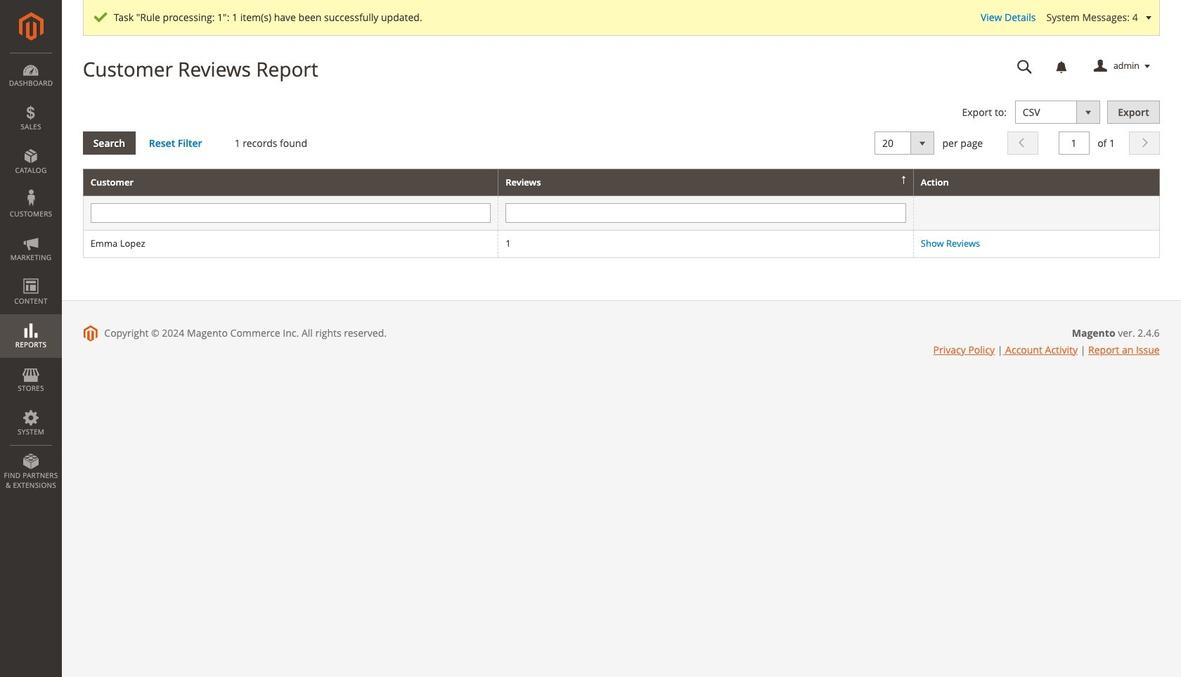 Task type: vqa. For each thing, say whether or not it's contained in the screenshot.
menu bar
yes



Task type: describe. For each thing, give the bounding box(es) containing it.
magento admin panel image
[[19, 12, 43, 41]]



Task type: locate. For each thing, give the bounding box(es) containing it.
menu bar
[[0, 53, 62, 497]]

None text field
[[1008, 54, 1043, 79], [1059, 131, 1090, 155], [506, 204, 907, 223], [1008, 54, 1043, 79], [1059, 131, 1090, 155], [506, 204, 907, 223]]

None text field
[[90, 204, 491, 223]]



